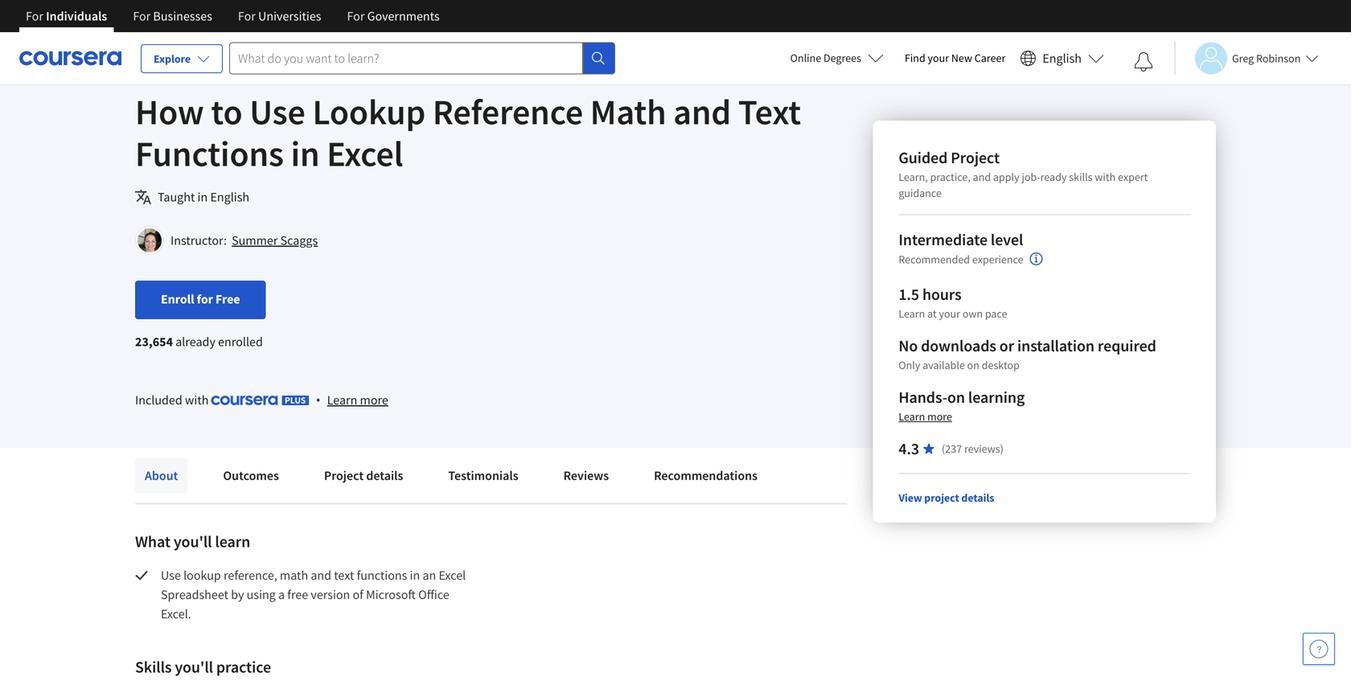 Task type: vqa. For each thing, say whether or not it's contained in the screenshot.
Enroll for Free
yes



Task type: describe. For each thing, give the bounding box(es) containing it.
text
[[738, 89, 801, 134]]

what
[[135, 532, 171, 552]]

degrees
[[824, 51, 862, 65]]

instructor:
[[171, 232, 227, 249]]

testimonials link
[[439, 458, 528, 494]]

find
[[905, 51, 926, 65]]

downloads
[[921, 336, 997, 356]]

included with
[[135, 392, 211, 408]]

no downloads or installation required only available on desktop
[[899, 336, 1157, 372]]

pace
[[985, 306, 1008, 321]]

online degrees button
[[778, 40, 897, 76]]

available
[[923, 358, 965, 372]]

you'll for skills
[[175, 657, 213, 677]]

for universities
[[238, 8, 321, 24]]

skills you'll practice
[[135, 657, 271, 677]]

0 horizontal spatial english
[[210, 189, 249, 205]]

or
[[1000, 336, 1014, 356]]

in inside how to use lookup reference math and text functions in excel
[[291, 131, 320, 176]]

required
[[1098, 336, 1157, 356]]

online
[[790, 51, 822, 65]]

universities
[[258, 8, 321, 24]]

english button
[[1014, 32, 1111, 84]]

free
[[216, 291, 240, 307]]

0 vertical spatial details
[[366, 468, 403, 484]]

4.3
[[899, 439, 920, 459]]

for businesses
[[133, 8, 212, 24]]

learn more link for learn
[[327, 390, 388, 410]]

individuals
[[46, 8, 107, 24]]

summer scaggs link
[[232, 232, 318, 249]]

1.5 hours learn at your own pace
[[899, 284, 1008, 321]]

What do you want to learn? text field
[[229, 42, 583, 74]]

find your new career
[[905, 51, 1006, 65]]

you'll for what
[[174, 532, 212, 552]]

text
[[334, 568, 354, 584]]

lookup
[[312, 89, 426, 134]]

functions
[[357, 568, 407, 584]]

for for universities
[[238, 8, 256, 24]]

0 horizontal spatial in
[[198, 189, 208, 205]]

recommended experience
[[899, 252, 1024, 267]]

project inside guided project learn, practice, and apply job-ready skills with expert guidance
[[951, 148, 1000, 168]]

view project details
[[899, 491, 995, 505]]

show notifications image
[[1134, 52, 1154, 72]]

0 vertical spatial your
[[928, 51, 949, 65]]

version
[[311, 587, 350, 603]]

use inside how to use lookup reference math and text functions in excel
[[250, 89, 305, 134]]

taught in english
[[158, 189, 249, 205]]

microsoft
[[366, 587, 416, 603]]

own
[[963, 306, 983, 321]]

outcomes
[[223, 468, 279, 484]]

lookup
[[183, 568, 221, 584]]

math
[[280, 568, 308, 584]]

for individuals
[[26, 8, 107, 24]]

office
[[418, 587, 449, 603]]

coursera plus image
[[211, 396, 309, 405]]

reference
[[433, 89, 583, 134]]

1 horizontal spatial details
[[962, 491, 995, 505]]

functions
[[135, 131, 284, 176]]

information about difficulty level pre-requisites. image
[[1030, 253, 1043, 265]]

(237 reviews)
[[942, 442, 1004, 456]]

and inside how to use lookup reference math and text functions in excel
[[674, 89, 731, 134]]

guided project learn, practice, and apply job-ready skills with expert guidance
[[899, 148, 1148, 200]]

level
[[991, 230, 1024, 250]]

find your new career link
[[897, 48, 1014, 68]]

excel inside use lookup reference, math and text functions in an excel spreadsheet by using a free version of microsoft office excel.
[[439, 568, 466, 584]]

to
[[211, 89, 243, 134]]

how to use lookup reference math and text functions in excel
[[135, 89, 801, 176]]

reviews
[[564, 468, 609, 484]]

included
[[135, 392, 182, 408]]

learn,
[[899, 170, 928, 184]]

apply
[[993, 170, 1020, 184]]

learn
[[215, 532, 250, 552]]

view
[[899, 491, 922, 505]]

practice
[[216, 657, 271, 677]]

what you'll learn
[[135, 532, 250, 552]]

coursera project network image
[[135, 42, 253, 78]]

for for individuals
[[26, 8, 43, 24]]

for for businesses
[[133, 8, 151, 24]]

online degrees
[[790, 51, 862, 65]]

greg
[[1232, 51, 1254, 66]]

instructor: summer scaggs
[[171, 232, 318, 249]]

project details
[[324, 468, 403, 484]]

(237
[[942, 442, 962, 456]]

for
[[197, 291, 213, 307]]

testimonials
[[448, 468, 519, 484]]

a
[[278, 587, 285, 603]]

greg robinson button
[[1174, 42, 1319, 74]]

governments
[[367, 8, 440, 24]]

project
[[925, 491, 959, 505]]

guided
[[899, 148, 948, 168]]

on inside no downloads or installation required only available on desktop
[[967, 358, 980, 372]]

explore
[[154, 51, 191, 66]]

learn inside • learn more
[[327, 392, 357, 408]]

intermediate
[[899, 230, 988, 250]]

use lookup reference, math and text functions in an excel spreadsheet by using a free version of microsoft office excel.
[[161, 568, 469, 622]]

your inside 1.5 hours learn at your own pace
[[939, 306, 961, 321]]

enrolled
[[218, 334, 263, 350]]

summer scaggs image
[[138, 228, 162, 253]]

already
[[176, 334, 216, 350]]

enroll for free
[[161, 291, 240, 307]]

hands-on learning learn more
[[899, 387, 1025, 424]]



Task type: locate. For each thing, give the bounding box(es) containing it.
2 vertical spatial learn
[[899, 409, 925, 424]]

more inside hands-on learning learn more
[[928, 409, 952, 424]]

installation
[[1018, 336, 1095, 356]]

more inside • learn more
[[360, 392, 388, 408]]

and for project
[[973, 170, 991, 184]]

recommendations link
[[644, 458, 767, 494]]

with
[[1095, 170, 1116, 184], [185, 392, 209, 408]]

reviews)
[[965, 442, 1004, 456]]

4 for from the left
[[347, 8, 365, 24]]

23,654 already enrolled
[[135, 334, 263, 350]]

•
[[316, 391, 321, 408]]

reference,
[[224, 568, 277, 584]]

project up practice,
[[951, 148, 1000, 168]]

0 vertical spatial excel
[[327, 131, 403, 176]]

skills
[[135, 657, 172, 677]]

hands-
[[899, 387, 948, 407]]

2 horizontal spatial in
[[410, 568, 420, 584]]

2 vertical spatial and
[[311, 568, 331, 584]]

learn more link
[[327, 390, 388, 410], [899, 409, 952, 424]]

you'll
[[174, 532, 212, 552], [175, 657, 213, 677]]

1 horizontal spatial english
[[1043, 50, 1082, 66]]

expert
[[1118, 170, 1148, 184]]

learn inside 1.5 hours learn at your own pace
[[899, 306, 925, 321]]

None search field
[[229, 42, 615, 74]]

for governments
[[347, 8, 440, 24]]

at
[[928, 306, 937, 321]]

math
[[590, 89, 667, 134]]

skills
[[1069, 170, 1093, 184]]

1 vertical spatial project
[[324, 468, 364, 484]]

learn more link right • on the left of the page
[[327, 390, 388, 410]]

and left text
[[674, 89, 731, 134]]

businesses
[[153, 8, 212, 24]]

only
[[899, 358, 921, 372]]

more down hands-
[[928, 409, 952, 424]]

english
[[1043, 50, 1082, 66], [210, 189, 249, 205]]

details
[[366, 468, 403, 484], [962, 491, 995, 505]]

enroll
[[161, 291, 194, 307]]

use up the spreadsheet
[[161, 568, 181, 584]]

desktop
[[982, 358, 1020, 372]]

0 vertical spatial learn
[[899, 306, 925, 321]]

1 vertical spatial in
[[198, 189, 208, 205]]

for left governments
[[347, 8, 365, 24]]

learn more link for on
[[899, 409, 952, 424]]

by
[[231, 587, 244, 603]]

1 vertical spatial more
[[928, 409, 952, 424]]

0 vertical spatial project
[[951, 148, 1000, 168]]

1 vertical spatial details
[[962, 491, 995, 505]]

0 vertical spatial with
[[1095, 170, 1116, 184]]

for left "universities"
[[238, 8, 256, 24]]

1 horizontal spatial more
[[928, 409, 952, 424]]

for left individuals
[[26, 8, 43, 24]]

0 horizontal spatial use
[[161, 568, 181, 584]]

use right the to
[[250, 89, 305, 134]]

you'll right skills
[[175, 657, 213, 677]]

1 vertical spatial and
[[973, 170, 991, 184]]

recommended
[[899, 252, 970, 267]]

with inside guided project learn, practice, and apply job-ready skills with expert guidance
[[1095, 170, 1116, 184]]

for for governments
[[347, 8, 365, 24]]

english right career
[[1043, 50, 1082, 66]]

0 vertical spatial english
[[1043, 50, 1082, 66]]

about link
[[135, 458, 188, 494]]

banner navigation
[[13, 0, 453, 32]]

you'll up lookup
[[174, 532, 212, 552]]

project down • learn more
[[324, 468, 364, 484]]

1 vertical spatial with
[[185, 392, 209, 408]]

and inside guided project learn, practice, and apply job-ready skills with expert guidance
[[973, 170, 991, 184]]

0 vertical spatial use
[[250, 89, 305, 134]]

2 for from the left
[[133, 8, 151, 24]]

and
[[674, 89, 731, 134], [973, 170, 991, 184], [311, 568, 331, 584]]

recommendations
[[654, 468, 758, 484]]

outcomes link
[[213, 458, 289, 494]]

0 vertical spatial and
[[674, 89, 731, 134]]

your right "find"
[[928, 51, 949, 65]]

1 vertical spatial you'll
[[175, 657, 213, 677]]

on down available
[[948, 387, 965, 407]]

using
[[247, 587, 276, 603]]

1 vertical spatial learn
[[327, 392, 357, 408]]

for left businesses
[[133, 8, 151, 24]]

• learn more
[[316, 391, 388, 408]]

2 vertical spatial in
[[410, 568, 420, 584]]

learn down 1.5
[[899, 306, 925, 321]]

learn more link down hands-
[[899, 409, 952, 424]]

and inside use lookup reference, math and text functions in an excel spreadsheet by using a free version of microsoft office excel.
[[311, 568, 331, 584]]

1 vertical spatial on
[[948, 387, 965, 407]]

your right at
[[939, 306, 961, 321]]

1.5
[[899, 284, 920, 304]]

and left apply
[[973, 170, 991, 184]]

project
[[951, 148, 1000, 168], [324, 468, 364, 484]]

1 horizontal spatial on
[[967, 358, 980, 372]]

1 horizontal spatial and
[[674, 89, 731, 134]]

1 vertical spatial excel
[[439, 568, 466, 584]]

use
[[250, 89, 305, 134], [161, 568, 181, 584]]

and up version
[[311, 568, 331, 584]]

excel
[[327, 131, 403, 176], [439, 568, 466, 584]]

on
[[967, 358, 980, 372], [948, 387, 965, 407]]

1 horizontal spatial project
[[951, 148, 1000, 168]]

scaggs
[[280, 232, 318, 249]]

career
[[975, 51, 1006, 65]]

more right • on the left of the page
[[360, 392, 388, 408]]

coursera image
[[19, 45, 121, 71]]

1 vertical spatial use
[[161, 568, 181, 584]]

free
[[287, 587, 308, 603]]

3 for from the left
[[238, 8, 256, 24]]

experience
[[972, 252, 1024, 267]]

your
[[928, 51, 949, 65], [939, 306, 961, 321]]

0 horizontal spatial details
[[366, 468, 403, 484]]

intermediate level
[[899, 230, 1024, 250]]

on inside hands-on learning learn more
[[948, 387, 965, 407]]

1 vertical spatial your
[[939, 306, 961, 321]]

learn inside hands-on learning learn more
[[899, 409, 925, 424]]

an
[[423, 568, 436, 584]]

taught
[[158, 189, 195, 205]]

hours
[[923, 284, 962, 304]]

0 horizontal spatial learn more link
[[327, 390, 388, 410]]

1 for from the left
[[26, 8, 43, 24]]

with right the "included"
[[185, 392, 209, 408]]

0 horizontal spatial on
[[948, 387, 965, 407]]

about
[[145, 468, 178, 484]]

excel inside how to use lookup reference math and text functions in excel
[[327, 131, 403, 176]]

english up instructor: summer scaggs
[[210, 189, 249, 205]]

with right skills at the right of page
[[1095, 170, 1116, 184]]

0 horizontal spatial and
[[311, 568, 331, 584]]

0 horizontal spatial project
[[324, 468, 364, 484]]

23,654
[[135, 334, 173, 350]]

1 vertical spatial english
[[210, 189, 249, 205]]

0 vertical spatial more
[[360, 392, 388, 408]]

0 vertical spatial on
[[967, 358, 980, 372]]

project details link
[[314, 458, 413, 494]]

view project details link
[[899, 491, 995, 505]]

spreadsheet
[[161, 587, 228, 603]]

new
[[952, 51, 973, 65]]

1 horizontal spatial with
[[1095, 170, 1116, 184]]

0 vertical spatial in
[[291, 131, 320, 176]]

use inside use lookup reference, math and text functions in an excel spreadsheet by using a free version of microsoft office excel.
[[161, 568, 181, 584]]

help center image
[[1310, 640, 1329, 659]]

explore button
[[141, 44, 223, 73]]

greg robinson
[[1232, 51, 1301, 66]]

1 horizontal spatial use
[[250, 89, 305, 134]]

0 horizontal spatial with
[[185, 392, 209, 408]]

2 horizontal spatial and
[[973, 170, 991, 184]]

0 horizontal spatial excel
[[327, 131, 403, 176]]

in inside use lookup reference, math and text functions in an excel spreadsheet by using a free version of microsoft office excel.
[[410, 568, 420, 584]]

1 horizontal spatial in
[[291, 131, 320, 176]]

english inside button
[[1043, 50, 1082, 66]]

learn right • on the left of the page
[[327, 392, 357, 408]]

0 horizontal spatial more
[[360, 392, 388, 408]]

of
[[353, 587, 363, 603]]

1 horizontal spatial learn more link
[[899, 409, 952, 424]]

robinson
[[1257, 51, 1301, 66]]

on down downloads at the right
[[967, 358, 980, 372]]

job-
[[1022, 170, 1041, 184]]

1 horizontal spatial excel
[[439, 568, 466, 584]]

reviews link
[[554, 458, 619, 494]]

learn down hands-
[[899, 409, 925, 424]]

0 vertical spatial you'll
[[174, 532, 212, 552]]

and for lookup
[[311, 568, 331, 584]]



